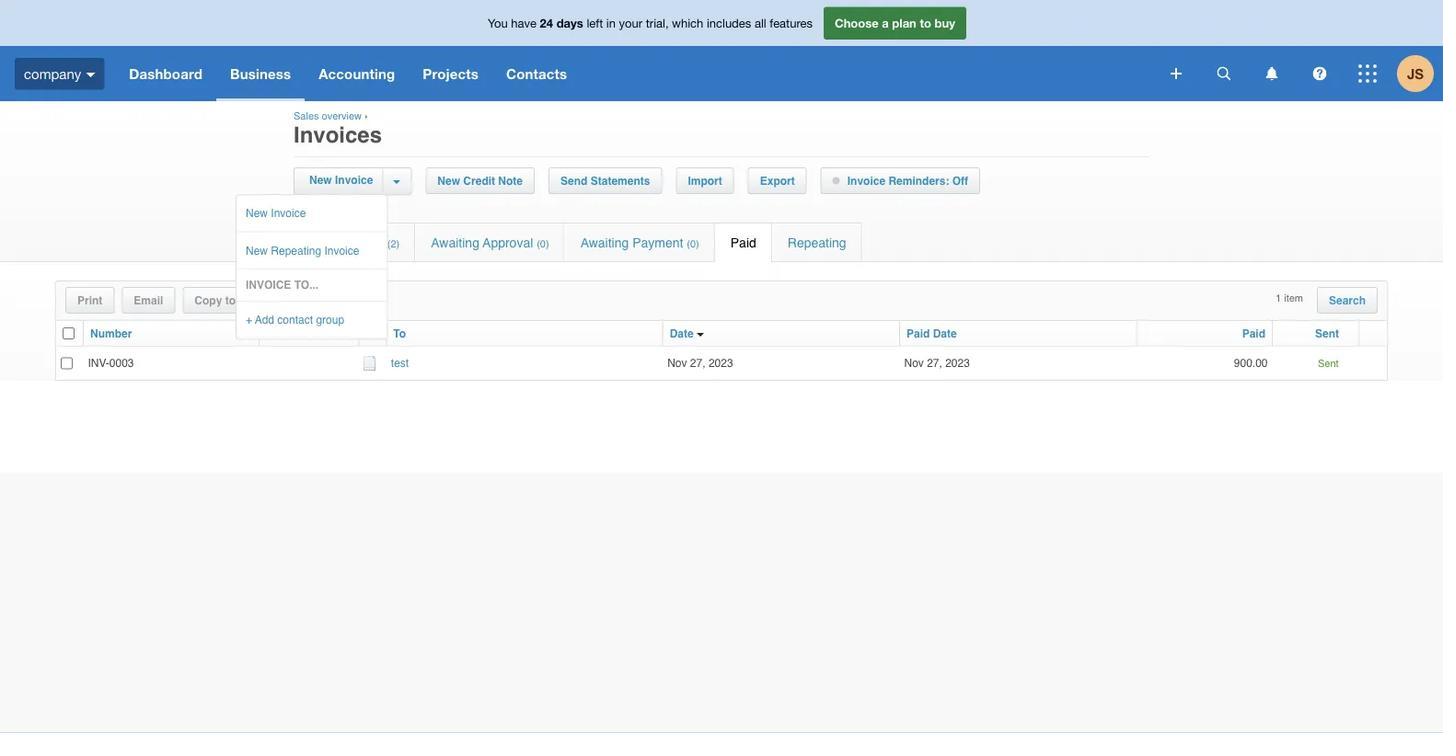 Task type: locate. For each thing, give the bounding box(es) containing it.
date
[[670, 327, 694, 340], [933, 327, 957, 340]]

sent down search link
[[1316, 327, 1340, 340]]

new down invoices
[[309, 174, 332, 187]]

svg image
[[1218, 67, 1231, 81], [1266, 67, 1278, 81], [1171, 68, 1182, 79], [86, 73, 95, 77]]

0 vertical spatial new invoice link
[[305, 168, 382, 193]]

to
[[393, 327, 406, 340]]

27, down paid date link
[[927, 357, 943, 370]]

contacts button
[[493, 46, 581, 101]]

0 horizontal spatial paid link
[[715, 224, 771, 261]]

2 nov from the left
[[905, 357, 924, 370]]

+ add contact group link
[[237, 302, 424, 338]]

business
[[230, 65, 291, 82]]

repeating down export
[[788, 235, 847, 250]]

invoices
[[294, 122, 382, 147]]

copy to... link
[[184, 288, 256, 313]]

paid
[[731, 235, 757, 250], [907, 327, 930, 340], [1243, 327, 1266, 340]]

draft
[[356, 235, 384, 250]]

new credit note
[[438, 174, 523, 187]]

1 vertical spatial sent
[[1318, 358, 1339, 369]]

new invoice link down invoices
[[305, 168, 382, 193]]

(0) right payment
[[687, 238, 699, 249]]

send statements
[[561, 174, 650, 187]]

dashboard
[[129, 65, 202, 82]]

nov down paid date link
[[905, 357, 924, 370]]

(0) inside awaiting payment (0)
[[687, 238, 699, 249]]

1 horizontal spatial date
[[933, 327, 957, 340]]

1 horizontal spatial 27,
[[927, 357, 943, 370]]

1 horizontal spatial nov
[[905, 357, 924, 370]]

search
[[1329, 294, 1366, 307]]

send statements link
[[550, 168, 661, 193]]

2 awaiting from the left
[[581, 235, 629, 250]]

print
[[77, 294, 103, 307]]

1 horizontal spatial paid link
[[1243, 327, 1266, 340]]

all
[[310, 235, 325, 250]]

business button
[[216, 46, 305, 101]]

repeating up to...
[[271, 244, 321, 257]]

new invoice link up all
[[237, 195, 424, 231]]

0 horizontal spatial 2023
[[709, 357, 733, 370]]

repeating
[[788, 235, 847, 250], [271, 244, 321, 257]]

you have 24 days left in your trial, which includes all features
[[488, 16, 813, 30]]

paid date
[[907, 327, 957, 340]]

1 horizontal spatial nov 27, 2023
[[905, 357, 970, 370]]

nov
[[668, 357, 687, 370], [905, 357, 924, 370]]

which
[[672, 16, 704, 30]]

sales overview › invoices
[[294, 110, 382, 147]]

number link
[[90, 327, 132, 340]]

(0) inside awaiting approval (0)
[[537, 238, 549, 249]]

item
[[1284, 292, 1304, 304]]

0 horizontal spatial awaiting
[[431, 235, 480, 250]]

1 horizontal spatial awaiting
[[581, 235, 629, 250]]

(0) right approval
[[537, 238, 549, 249]]

27, down date link
[[690, 357, 706, 370]]

1 vertical spatial new invoice link
[[237, 195, 424, 231]]

sent down sent link
[[1318, 358, 1339, 369]]

search link
[[1318, 288, 1377, 313]]

ref
[[266, 327, 284, 340]]

awaiting for awaiting payment
[[581, 235, 629, 250]]

print link
[[66, 288, 114, 313]]

nov 27, 2023 down date link
[[668, 357, 733, 370]]

paid date link
[[907, 327, 957, 340]]

email link
[[123, 288, 174, 313]]

js
[[1408, 65, 1424, 82]]

0 horizontal spatial nov 27, 2023
[[668, 357, 733, 370]]

(0)
[[537, 238, 549, 249], [687, 238, 699, 249]]

1 horizontal spatial 2023
[[946, 357, 970, 370]]

awaiting left approval
[[431, 235, 480, 250]]

new invoice link
[[305, 168, 382, 193], [237, 195, 424, 231]]

awaiting left payment
[[581, 235, 629, 250]]

new
[[309, 174, 332, 187], [438, 174, 460, 187], [246, 207, 268, 220], [246, 244, 268, 257]]

banner
[[0, 0, 1444, 101]]

draft (2)
[[356, 235, 400, 250]]

nov down date link
[[668, 357, 687, 370]]

1 horizontal spatial (0)
[[687, 238, 699, 249]]

0 vertical spatial new invoice
[[309, 174, 373, 187]]

27,
[[690, 357, 706, 370], [927, 357, 943, 370]]

0 horizontal spatial nov
[[668, 357, 687, 370]]

1 vertical spatial paid link
[[1243, 327, 1266, 340]]

2 horizontal spatial paid
[[1243, 327, 1266, 340]]

import link
[[677, 168, 734, 193]]

group
[[316, 314, 344, 327]]

24
[[540, 16, 553, 30]]

0 horizontal spatial date
[[670, 327, 694, 340]]

number
[[90, 327, 132, 340]]

new repeating invoice
[[246, 244, 359, 257]]

reminders:
[[889, 174, 950, 187]]

2023
[[709, 357, 733, 370], [946, 357, 970, 370]]

svg image
[[1359, 64, 1377, 83], [1313, 67, 1327, 81]]

ref link
[[266, 327, 284, 340]]

1 horizontal spatial new invoice
[[309, 174, 373, 187]]

2 (0) from the left
[[687, 238, 699, 249]]

accounting
[[319, 65, 395, 82]]

new for new repeating invoice link
[[246, 244, 268, 257]]

invoice
[[335, 174, 373, 187], [848, 174, 886, 187], [271, 207, 306, 220], [324, 244, 359, 257]]

new invoice down invoices
[[309, 174, 373, 187]]

contacts
[[506, 65, 567, 82]]

0 horizontal spatial new invoice
[[246, 207, 306, 220]]

export
[[760, 174, 795, 187]]

awaiting
[[431, 235, 480, 250], [581, 235, 629, 250]]

1 (0) from the left
[[537, 238, 549, 249]]

sent link
[[1316, 327, 1340, 340]]

projects
[[423, 65, 479, 82]]

None checkbox
[[63, 328, 75, 340], [61, 358, 73, 370], [63, 328, 75, 340], [61, 358, 73, 370]]

2 2023 from the left
[[946, 357, 970, 370]]

paid link up 900.00
[[1243, 327, 1266, 340]]

1 date from the left
[[670, 327, 694, 340]]

choose a plan to buy
[[835, 16, 956, 30]]

1 horizontal spatial paid
[[907, 327, 930, 340]]

1 vertical spatial new invoice
[[246, 207, 306, 220]]

paid link down export link
[[715, 224, 771, 261]]

new up the new repeating invoice
[[246, 207, 268, 220]]

statements
[[591, 174, 650, 187]]

awaiting payment (0)
[[581, 235, 699, 250]]

company button
[[0, 46, 115, 101]]

0 vertical spatial sent
[[1316, 327, 1340, 340]]

awaiting approval (0)
[[431, 235, 549, 250]]

new up invoice
[[246, 244, 268, 257]]

svg image inside company popup button
[[86, 73, 95, 77]]

left
[[587, 16, 603, 30]]

new invoice
[[309, 174, 373, 187], [246, 207, 306, 220]]

sent
[[1316, 327, 1340, 340], [1318, 358, 1339, 369]]

import
[[688, 174, 722, 187]]

nov 27, 2023 down paid date link
[[905, 357, 970, 370]]

new invoice up the new repeating invoice
[[246, 207, 306, 220]]

1 awaiting from the left
[[431, 235, 480, 250]]

0 horizontal spatial 27,
[[690, 357, 706, 370]]

sales overview link
[[294, 110, 362, 122]]

payment
[[633, 235, 684, 250]]

1 horizontal spatial svg image
[[1359, 64, 1377, 83]]

0 horizontal spatial (0)
[[537, 238, 549, 249]]

buy
[[935, 16, 956, 30]]

banner containing dashboard
[[0, 0, 1444, 101]]



Task type: vqa. For each thing, say whether or not it's contained in the screenshot.
the right 'Awaiting'
yes



Task type: describe. For each thing, give the bounding box(es) containing it.
sales
[[294, 110, 319, 122]]

js button
[[1398, 46, 1444, 101]]

contact
[[277, 314, 313, 327]]

1
[[1276, 292, 1282, 304]]

no items selected
[[264, 292, 345, 304]]

0 vertical spatial paid link
[[715, 224, 771, 261]]

to...
[[225, 294, 245, 307]]

no
[[264, 292, 277, 304]]

test link
[[391, 357, 409, 370]]

1 horizontal spatial repeating
[[788, 235, 847, 250]]

to
[[920, 16, 932, 30]]

1 2023 from the left
[[709, 357, 733, 370]]

2 nov 27, 2023 from the left
[[905, 357, 970, 370]]

send
[[561, 174, 588, 187]]

plan
[[892, 16, 917, 30]]

trial,
[[646, 16, 669, 30]]

0 horizontal spatial paid
[[731, 235, 757, 250]]

add
[[255, 314, 274, 327]]

new left 'credit' at the left of page
[[438, 174, 460, 187]]

credit
[[463, 174, 495, 187]]

copy
[[195, 294, 222, 307]]

email
[[134, 294, 163, 307]]

in
[[607, 16, 616, 30]]

overview
[[322, 110, 362, 122]]

1 nov from the left
[[668, 357, 687, 370]]

date link
[[670, 327, 694, 340]]

repeating link
[[772, 224, 862, 261]]

includes
[[707, 16, 752, 30]]

0 horizontal spatial repeating
[[271, 244, 321, 257]]

invoice reminders:                                  off
[[848, 174, 969, 187]]

you
[[488, 16, 508, 30]]

inv-
[[88, 357, 109, 370]]

0 horizontal spatial svg image
[[1313, 67, 1327, 81]]

2 date from the left
[[933, 327, 957, 340]]

900.00
[[1234, 357, 1268, 370]]

off
[[953, 174, 969, 187]]

dashboard link
[[115, 46, 216, 101]]

note
[[498, 174, 523, 187]]

all link
[[295, 224, 339, 261]]

1 27, from the left
[[690, 357, 706, 370]]

0003
[[109, 357, 134, 370]]

invoice reminders:                                  off link
[[822, 168, 980, 193]]

new invoice for the top new invoice link
[[309, 174, 373, 187]]

invoice to...
[[246, 279, 319, 292]]

(0) for awaiting approval
[[537, 238, 549, 249]]

to...
[[294, 279, 319, 292]]

2 27, from the left
[[927, 357, 943, 370]]

features
[[770, 16, 813, 30]]

new repeating invoice link
[[237, 232, 424, 269]]

awaiting for awaiting approval
[[431, 235, 480, 250]]

approval
[[483, 235, 533, 250]]

(2)
[[387, 238, 400, 249]]

new invoice for the bottom new invoice link
[[246, 207, 306, 220]]

to link
[[393, 327, 406, 340]]

all
[[755, 16, 767, 30]]

test
[[391, 357, 409, 370]]

copy to...
[[195, 294, 245, 307]]

invoice
[[246, 279, 291, 292]]

days
[[557, 16, 584, 30]]

1 nov 27, 2023 from the left
[[668, 357, 733, 370]]

items
[[280, 292, 304, 304]]

+
[[246, 314, 252, 327]]

›
[[365, 110, 368, 122]]

inv-0003
[[88, 357, 134, 370]]

company
[[24, 66, 81, 82]]

(0) for awaiting payment
[[687, 238, 699, 249]]

selected
[[307, 292, 345, 304]]

a
[[882, 16, 889, 30]]

new for the bottom new invoice link
[[246, 207, 268, 220]]

export link
[[749, 168, 806, 193]]

new for the top new invoice link
[[309, 174, 332, 187]]

projects button
[[409, 46, 493, 101]]

accounting button
[[305, 46, 409, 101]]

1 item
[[1276, 292, 1304, 304]]

+ add contact group
[[246, 314, 344, 327]]

choose
[[835, 16, 879, 30]]

have
[[511, 16, 537, 30]]

your
[[619, 16, 643, 30]]



